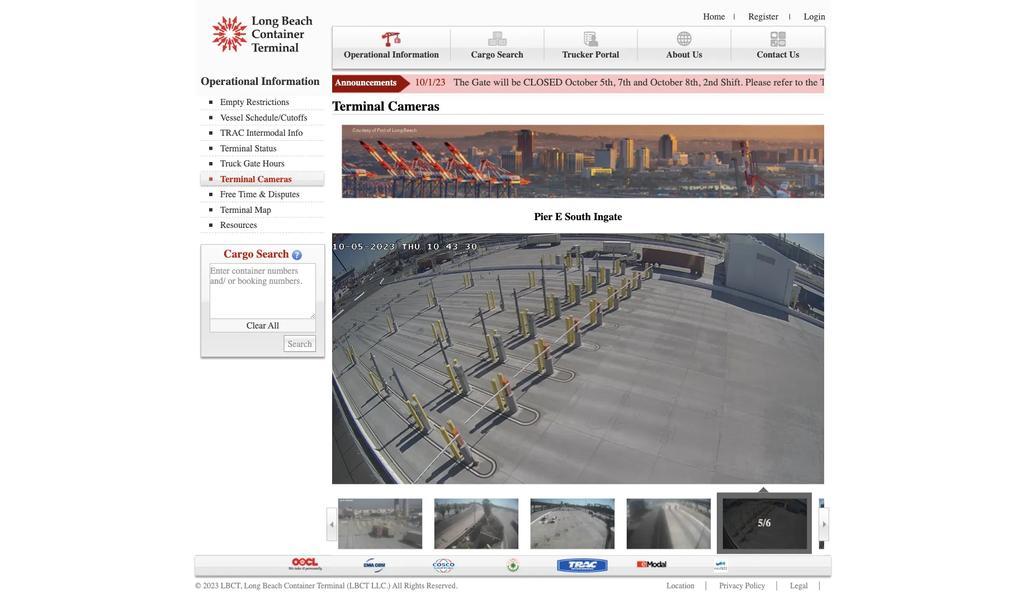 Task type: describe. For each thing, give the bounding box(es) containing it.
llc.)
[[372, 582, 391, 591]]

terminal cameras link
[[209, 174, 324, 184]]

beach
[[263, 582, 282, 591]]

clear all
[[247, 321, 279, 331]]

home link
[[704, 11, 726, 22]]

2 october from the left
[[651, 77, 683, 88]]

all inside button
[[268, 321, 279, 331]]

1 horizontal spatial truck
[[821, 77, 844, 88]]

1 horizontal spatial hours
[[869, 77, 893, 88]]

terminal up resources
[[220, 205, 253, 215]]

(lbct
[[347, 582, 370, 591]]

privacy
[[720, 582, 744, 591]]

long
[[244, 582, 261, 591]]

info
[[288, 128, 303, 138]]

gate inside empty restrictions vessel schedule/cutoffs trac intermodal info terminal status truck gate hours terminal cameras free time & disputes terminal map resources
[[244, 159, 261, 169]]

contact
[[757, 50, 788, 60]]

7th
[[618, 77, 631, 88]]

location link
[[667, 582, 695, 591]]

©
[[195, 582, 201, 591]]

10/1/23
[[415, 77, 446, 88]]

register
[[749, 11, 779, 22]]

vessel schedule/cutoffs link
[[209, 112, 324, 123]]

terminal map link
[[209, 205, 324, 215]]

5th,
[[601, 77, 616, 88]]

schedule/cutoffs
[[246, 112, 308, 123]]

for
[[936, 77, 948, 88]]

time
[[239, 189, 257, 200]]

legal link
[[791, 582, 809, 591]]

will
[[494, 77, 509, 88]]

disputes
[[268, 189, 300, 200]]

shift.
[[721, 77, 743, 88]]

register link
[[749, 11, 779, 22]]

location
[[667, 582, 695, 591]]

contact us link
[[732, 29, 825, 61]]

announcements
[[335, 78, 397, 88]]

ingate
[[594, 211, 623, 223]]

cargo search inside cargo search link
[[471, 50, 524, 60]]

&
[[259, 189, 266, 200]]

refer
[[774, 77, 793, 88]]

clear all button
[[210, 320, 316, 333]]

pier
[[535, 211, 553, 223]]

privacy policy link
[[720, 582, 766, 591]]

1 horizontal spatial gate
[[472, 77, 491, 88]]

vessel
[[220, 112, 243, 123]]

trucker portal link
[[545, 29, 638, 61]]

lbct,
[[221, 582, 242, 591]]

terminal down announcements
[[332, 99, 385, 114]]

8th,
[[686, 77, 701, 88]]

Enter container numbers and/ or booking numbers.  text field
[[210, 264, 316, 320]]

about us
[[667, 50, 703, 60]]

operational information inside 'menu bar'
[[344, 50, 439, 60]]

operational information link
[[333, 29, 451, 61]]

truck inside empty restrictions vessel schedule/cutoffs trac intermodal info terminal status truck gate hours terminal cameras free time & disputes terminal map resources
[[220, 159, 242, 169]]

e
[[556, 211, 563, 223]]

and
[[634, 77, 648, 88]]

1 vertical spatial cargo
[[224, 248, 254, 261]]

restrictions
[[247, 97, 289, 107]]

terminal left "(lbct"
[[317, 582, 345, 591]]

pier e south ingate
[[535, 211, 623, 223]]

us for about us
[[693, 50, 703, 60]]

trucker
[[563, 50, 594, 60]]

policy
[[746, 582, 766, 591]]

resources
[[220, 220, 257, 231]]

the
[[454, 77, 470, 88]]

menu bar containing empty restrictions
[[201, 96, 330, 233]]

details
[[1000, 77, 1026, 88]]

trac
[[220, 128, 244, 138]]

rights
[[404, 582, 425, 591]]



Task type: locate. For each thing, give the bounding box(es) containing it.
10/1/23 the gate will be closed october 5th, 7th and october 8th, 2nd shift. please refer to the truck gate hours web page for further gate details 
[[415, 77, 1027, 88]]

0 horizontal spatial us
[[693, 50, 703, 60]]

0 vertical spatial cargo search
[[471, 50, 524, 60]]

2 | from the left
[[790, 12, 791, 21]]

to
[[796, 77, 804, 88]]

0 horizontal spatial information
[[262, 75, 320, 88]]

cameras down "truck gate hours" link
[[258, 174, 292, 184]]

web
[[896, 77, 912, 88]]

be
[[512, 77, 521, 88]]

0 horizontal spatial gate
[[244, 159, 261, 169]]

2 us from the left
[[790, 50, 800, 60]]

0 vertical spatial all
[[268, 321, 279, 331]]

1 vertical spatial cameras
[[258, 174, 292, 184]]

0 vertical spatial search
[[498, 50, 524, 60]]

0 vertical spatial truck
[[821, 77, 844, 88]]

container
[[284, 582, 315, 591]]

1 vertical spatial operational
[[201, 75, 259, 88]]

truck down trac
[[220, 159, 242, 169]]

0 horizontal spatial menu bar
[[201, 96, 330, 233]]

1 horizontal spatial menu bar
[[332, 26, 826, 69]]

terminal status link
[[209, 143, 324, 154]]

gate
[[981, 77, 997, 88]]

1 horizontal spatial cameras
[[388, 99, 440, 114]]

operational up announcements
[[344, 50, 390, 60]]

0 vertical spatial information
[[393, 50, 439, 60]]

truck gate hours link
[[209, 159, 324, 169]]

information
[[393, 50, 439, 60], [262, 75, 320, 88]]

cargo search
[[471, 50, 524, 60], [224, 248, 289, 261]]

hours inside empty restrictions vessel schedule/cutoffs trac intermodal info terminal status truck gate hours terminal cameras free time & disputes terminal map resources
[[263, 159, 285, 169]]

0 horizontal spatial october
[[566, 77, 598, 88]]

1 horizontal spatial |
[[790, 12, 791, 21]]

free
[[220, 189, 236, 200]]

cargo down resources
[[224, 248, 254, 261]]

truck
[[821, 77, 844, 88], [220, 159, 242, 169]]

1 vertical spatial truck
[[220, 159, 242, 169]]

cargo inside 'menu bar'
[[471, 50, 495, 60]]

0 vertical spatial cargo
[[471, 50, 495, 60]]

october left 5th,
[[566, 77, 598, 88]]

privacy policy
[[720, 582, 766, 591]]

1 october from the left
[[566, 77, 598, 88]]

0 vertical spatial cameras
[[388, 99, 440, 114]]

1 vertical spatial information
[[262, 75, 320, 88]]

1 vertical spatial all
[[393, 582, 402, 591]]

|
[[734, 12, 736, 21], [790, 12, 791, 21]]

south
[[565, 211, 591, 223]]

gate
[[472, 77, 491, 88], [847, 77, 866, 88], [244, 159, 261, 169]]

menu bar
[[332, 26, 826, 69], [201, 96, 330, 233]]

please
[[746, 77, 772, 88]]

1 | from the left
[[734, 12, 736, 21]]

resources link
[[209, 220, 324, 231]]

0 horizontal spatial operational
[[201, 75, 259, 88]]

further
[[951, 77, 978, 88]]

login link
[[805, 11, 826, 22]]

1 horizontal spatial cargo search
[[471, 50, 524, 60]]

the
[[806, 77, 818, 88]]

operational information
[[344, 50, 439, 60], [201, 75, 320, 88]]

operational up empty at the left of the page
[[201, 75, 259, 88]]

terminal down trac
[[220, 143, 253, 154]]

us right 'about'
[[693, 50, 703, 60]]

empty restrictions link
[[209, 97, 324, 107]]

home
[[704, 11, 726, 22]]

search inside 'menu bar'
[[498, 50, 524, 60]]

cargo search link
[[451, 29, 545, 61]]

all
[[268, 321, 279, 331], [393, 582, 402, 591]]

us right the contact
[[790, 50, 800, 60]]

1 horizontal spatial all
[[393, 582, 402, 591]]

operational information up announcements
[[344, 50, 439, 60]]

cargo search up will
[[471, 50, 524, 60]]

contact us
[[757, 50, 800, 60]]

about
[[667, 50, 691, 60]]

trucker portal
[[563, 50, 620, 60]]

all right "llc.)"
[[393, 582, 402, 591]]

closed
[[524, 77, 563, 88]]

1 vertical spatial cargo search
[[224, 248, 289, 261]]

0 horizontal spatial operational information
[[201, 75, 320, 88]]

reserved.
[[427, 582, 458, 591]]

0 horizontal spatial all
[[268, 321, 279, 331]]

trac intermodal info link
[[209, 128, 324, 138]]

cargo search down resources link
[[224, 248, 289, 261]]

all right clear in the bottom left of the page
[[268, 321, 279, 331]]

hours down terminal status link
[[263, 159, 285, 169]]

truck right the
[[821, 77, 844, 88]]

5/6
[[759, 518, 771, 530]]

cameras down 10/1/23
[[388, 99, 440, 114]]

empty restrictions vessel schedule/cutoffs trac intermodal info terminal status truck gate hours terminal cameras free time & disputes terminal map resources
[[220, 97, 308, 231]]

1 horizontal spatial cargo
[[471, 50, 495, 60]]

search
[[498, 50, 524, 60], [257, 248, 289, 261]]

cargo
[[471, 50, 495, 60], [224, 248, 254, 261]]

cameras
[[388, 99, 440, 114], [258, 174, 292, 184]]

0 vertical spatial hours
[[869, 77, 893, 88]]

1 vertical spatial search
[[257, 248, 289, 261]]

search up "be"
[[498, 50, 524, 60]]

1 us from the left
[[693, 50, 703, 60]]

1 vertical spatial operational information
[[201, 75, 320, 88]]

portal
[[596, 50, 620, 60]]

status
[[255, 143, 277, 154]]

1 horizontal spatial operational information
[[344, 50, 439, 60]]

1 vertical spatial menu bar
[[201, 96, 330, 233]]

2 horizontal spatial gate
[[847, 77, 866, 88]]

1 horizontal spatial us
[[790, 50, 800, 60]]

| left login
[[790, 12, 791, 21]]

legal
[[791, 582, 809, 591]]

0 vertical spatial operational
[[344, 50, 390, 60]]

operational information up empty restrictions "link"
[[201, 75, 320, 88]]

login
[[805, 11, 826, 22]]

hours left web
[[869, 77, 893, 88]]

map
[[255, 205, 271, 215]]

0 horizontal spatial cargo search
[[224, 248, 289, 261]]

about us link
[[638, 29, 732, 61]]

october right and
[[651, 77, 683, 88]]

search down resources link
[[257, 248, 289, 261]]

2023
[[203, 582, 219, 591]]

intermodal
[[247, 128, 286, 138]]

terminal up free at left
[[220, 174, 255, 184]]

us for contact us
[[790, 50, 800, 60]]

us
[[693, 50, 703, 60], [790, 50, 800, 60]]

0 horizontal spatial cargo
[[224, 248, 254, 261]]

2nd
[[704, 77, 719, 88]]

0 vertical spatial operational information
[[344, 50, 439, 60]]

menu bar containing operational information
[[332, 26, 826, 69]]

cargo up will
[[471, 50, 495, 60]]

0 horizontal spatial hours
[[263, 159, 285, 169]]

1 vertical spatial hours
[[263, 159, 285, 169]]

1 horizontal spatial search
[[498, 50, 524, 60]]

terminal
[[332, 99, 385, 114], [220, 143, 253, 154], [220, 174, 255, 184], [220, 205, 253, 215], [317, 582, 345, 591]]

free time & disputes link
[[209, 189, 324, 200]]

0 horizontal spatial cameras
[[258, 174, 292, 184]]

cameras inside empty restrictions vessel schedule/cutoffs trac intermodal info terminal status truck gate hours terminal cameras free time & disputes terminal map resources
[[258, 174, 292, 184]]

0 horizontal spatial truck
[[220, 159, 242, 169]]

1 horizontal spatial operational
[[344, 50, 390, 60]]

None submit
[[284, 336, 316, 353]]

1 horizontal spatial october
[[651, 77, 683, 88]]

0 vertical spatial menu bar
[[332, 26, 826, 69]]

terminal cameras
[[332, 99, 440, 114]]

october
[[566, 77, 598, 88], [651, 77, 683, 88]]

empty
[[220, 97, 244, 107]]

information up 10/1/23
[[393, 50, 439, 60]]

clear
[[247, 321, 266, 331]]

© 2023 lbct, long beach container terminal (lbct llc.) all rights reserved.
[[195, 582, 458, 591]]

0 horizontal spatial |
[[734, 12, 736, 21]]

operational inside operational information link
[[344, 50, 390, 60]]

page
[[915, 77, 934, 88]]

hours
[[869, 77, 893, 88], [263, 159, 285, 169]]

operational
[[344, 50, 390, 60], [201, 75, 259, 88]]

0 horizontal spatial search
[[257, 248, 289, 261]]

1 horizontal spatial information
[[393, 50, 439, 60]]

information up 'restrictions'
[[262, 75, 320, 88]]

| right home at the right top of the page
[[734, 12, 736, 21]]



Task type: vqa. For each thing, say whether or not it's contained in the screenshot.
Technology within the Corporate Messages Terminal Overview Facility Information Safety and Security Information Technology Media Library
no



